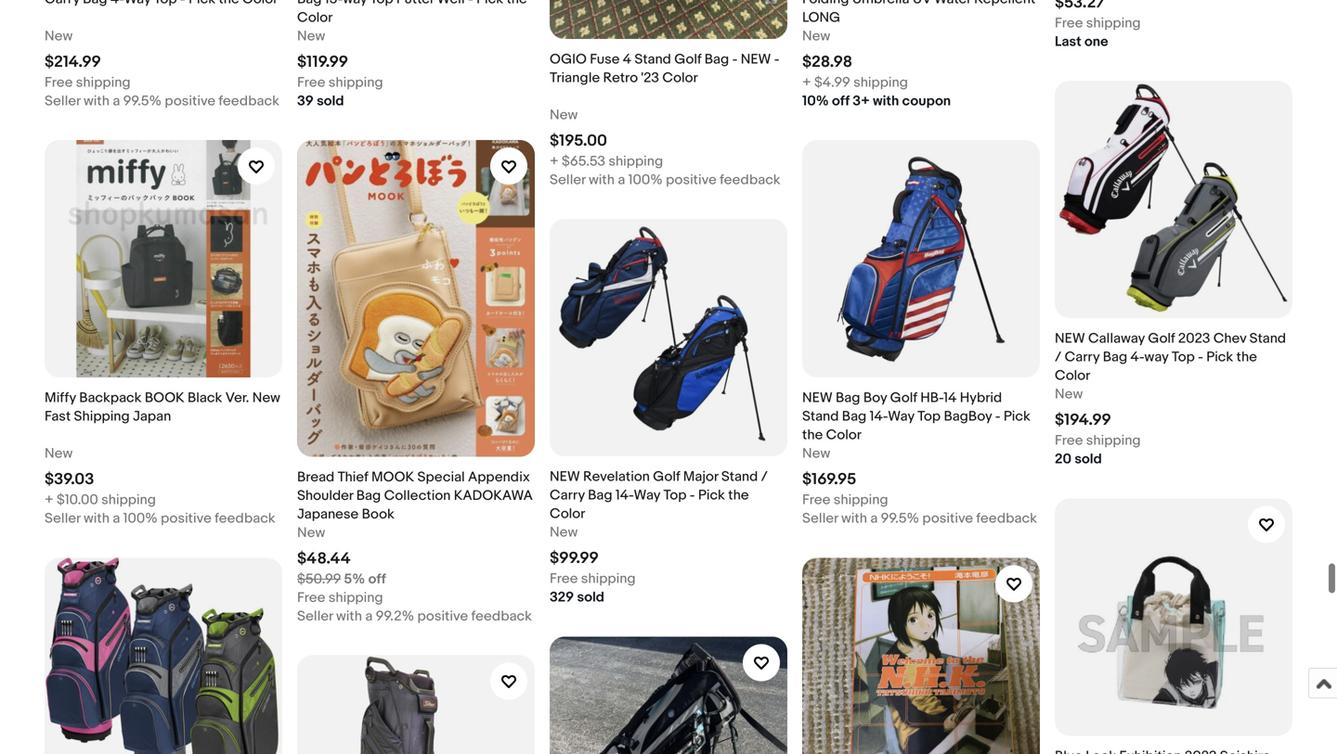Task type: locate. For each thing, give the bounding box(es) containing it.
0 horizontal spatial the
[[728, 489, 749, 506]]

New text field
[[297, 29, 325, 47], [45, 447, 73, 465]]

+ inside 'new $28.98 + $4.99 shipping 10% off 3+ with coupon'
[[802, 76, 811, 93]]

way down revelation
[[634, 489, 660, 506]]

off
[[832, 95, 850, 111], [368, 573, 386, 590]]

new inside new $39.03 + $10.00 shipping seller with a 100% positive feedback
[[45, 448, 73, 464]]

shipping inside new revelation golf major stand / carry bag 14-way top - pick the color new $99.99 free shipping 329 sold
[[581, 573, 636, 590]]

top inside new callaway golf 2023 chev stand / carry bag 4-way top - pick the color new $194.99 free shipping 20 sold
[[1172, 351, 1195, 368]]

shipping inside new $39.03 + $10.00 shipping seller with a 100% positive feedback
[[101, 494, 156, 511]]

free up the 20
[[1055, 435, 1083, 451]]

stand up '23
[[635, 53, 671, 70]]

$194.99
[[1055, 413, 1111, 432]]

pick inside new callaway golf 2023 chev stand / carry bag 4-way top - pick the color new $194.99 free shipping 20 sold
[[1206, 351, 1233, 368]]

free up 39 at the left top of page
[[297, 76, 325, 93]]

new inside new callaway golf 2023 chev stand / carry bag 4-way top - pick the color new $194.99 free shipping 20 sold
[[1055, 333, 1085, 349]]

1 horizontal spatial free shipping text field
[[550, 572, 636, 591]]

free shipping text field down the $214.99
[[45, 75, 131, 94]]

new text field up the "$39.03" text box
[[45, 447, 73, 465]]

100% down + $10.00 shipping text field
[[123, 513, 158, 529]]

color
[[662, 72, 698, 88], [1055, 370, 1090, 386], [826, 429, 862, 446], [550, 508, 585, 525]]

new down japanese
[[297, 527, 325, 544]]

new text field down japanese
[[297, 526, 325, 545]]

revelation
[[583, 471, 650, 488]]

$119.99
[[297, 54, 348, 74]]

bag down revelation
[[588, 489, 612, 506]]

top down hb-
[[917, 411, 941, 427]]

color up $169.95 text field at the right
[[826, 429, 862, 446]]

1 horizontal spatial seller with a 99.5% positive feedback text field
[[802, 512, 1037, 530]]

free
[[1055, 17, 1083, 33], [45, 76, 73, 93], [297, 76, 325, 93], [1055, 435, 1083, 451], [802, 494, 830, 511], [550, 573, 578, 590], [297, 592, 325, 609]]

2 vertical spatial top
[[663, 489, 687, 506]]

0 horizontal spatial new text field
[[45, 447, 73, 465]]

1 vertical spatial way
[[634, 489, 660, 506]]

new text field up $195.00 text field
[[550, 108, 578, 126]]

sold right the 20
[[1075, 453, 1102, 470]]

positive inside bread thief mook special appendix shoulder bag collection kadokawa japanese book new $48.44 $50.99 5% off free shipping seller with a 99.2% positive feedback
[[417, 610, 468, 627]]

shipping inside 'new $28.98 + $4.99 shipping 10% off 3+ with coupon'
[[853, 76, 908, 93]]

shipping down $194.99
[[1086, 435, 1141, 451]]

sold
[[317, 95, 344, 111], [1075, 453, 1102, 470], [577, 592, 604, 608]]

39
[[297, 95, 314, 111]]

1 vertical spatial pick
[[1004, 411, 1030, 427]]

bag inside new callaway golf 2023 chev stand / carry bag 4-way top - pick the color new $194.99 free shipping 20 sold
[[1103, 351, 1127, 368]]

+ inside new $195.00 + $65.53 shipping seller with a 100% positive feedback
[[550, 155, 559, 172]]

golf right 4
[[674, 53, 701, 70]]

0 vertical spatial sold
[[317, 95, 344, 111]]

0 vertical spatial /
[[1055, 351, 1062, 368]]

+ inside new $39.03 + $10.00 shipping seller with a 100% positive feedback
[[45, 494, 54, 511]]

new inside new $119.99 free shipping 39 sold
[[297, 30, 325, 46]]

1 horizontal spatial 100%
[[628, 174, 663, 190]]

with inside 'new $28.98 + $4.99 shipping 10% off 3+ with coupon'
[[873, 95, 899, 111]]

a inside 'new $214.99 free shipping seller with a 99.5% positive feedback'
[[113, 95, 120, 111]]

new inside 'new $28.98 + $4.99 shipping 10% off 3+ with coupon'
[[802, 30, 830, 46]]

feedback inside new $39.03 + $10.00 shipping seller with a 100% positive feedback
[[215, 513, 275, 529]]

+ $4.99 shipping text field
[[802, 75, 908, 94]]

ver.
[[225, 392, 249, 409]]

with down 5%
[[336, 610, 362, 627]]

1 vertical spatial 100%
[[123, 513, 158, 529]]

appendix
[[468, 471, 530, 488]]

+ for $28.98
[[802, 76, 811, 93]]

shipping
[[1086, 17, 1141, 33], [76, 76, 131, 93], [328, 76, 383, 93], [853, 76, 908, 93], [608, 155, 663, 172], [1086, 435, 1141, 451], [101, 494, 156, 511], [834, 494, 888, 511], [581, 573, 636, 590], [328, 592, 383, 609]]

$28.98 text field
[[802, 54, 852, 74]]

14-
[[870, 411, 888, 427], [616, 489, 634, 506]]

seller down $169.95 text field at the right
[[802, 513, 838, 529]]

top down the 2023
[[1172, 351, 1195, 368]]

shipping up seller with a 100% positive feedback text field
[[608, 155, 663, 172]]

1 horizontal spatial new text field
[[297, 29, 325, 47]]

$4.99
[[814, 76, 850, 93]]

1 horizontal spatial sold
[[577, 592, 604, 608]]

shipping down the $214.99
[[76, 76, 131, 93]]

0 vertical spatial 14-
[[870, 411, 888, 427]]

new inside miffy backpack book black ver. new fast shipping japan
[[252, 392, 280, 409]]

fast
[[45, 411, 71, 427]]

4
[[623, 53, 631, 70]]

carry
[[1065, 351, 1100, 368], [550, 489, 585, 506]]

color up the $99.99 text field
[[550, 508, 585, 525]]

shipping inside bread thief mook special appendix shoulder bag collection kadokawa japanese book new $48.44 $50.99 5% off free shipping seller with a 99.2% positive feedback
[[328, 592, 383, 609]]

0 vertical spatial top
[[1172, 351, 1195, 368]]

new up the "$39.03" text box
[[45, 448, 73, 464]]

fuse
[[590, 53, 620, 70]]

new text field up $99.99
[[550, 526, 578, 544]]

new up $119.99 text box
[[297, 30, 325, 46]]

boy
[[863, 392, 887, 409]]

positive inside new bag boy golf hb-14 hybrid stand bag 14-way top bagboy - pick the color new $169.95 free shipping seller with a 99.5% positive feedback
[[922, 513, 973, 529]]

1 horizontal spatial carry
[[1065, 351, 1100, 368]]

new inside new revelation golf major stand / carry bag 14-way top - pick the color new $99.99 free shipping 329 sold
[[550, 527, 578, 543]]

bag inside ogio fuse 4 stand golf bag - new - triangle retro '23 color
[[705, 53, 729, 70]]

free inside new $119.99 free shipping 39 sold
[[297, 76, 325, 93]]

pick inside new revelation golf major stand / carry bag 14-way top - pick the color new $99.99 free shipping 329 sold
[[698, 489, 725, 506]]

$99.99
[[550, 551, 599, 571]]

off right 5%
[[368, 573, 386, 590]]

0 vertical spatial 99.5%
[[123, 95, 162, 111]]

New text field
[[45, 29, 73, 47], [802, 29, 830, 47], [550, 108, 578, 126], [1055, 387, 1083, 406], [802, 447, 830, 465], [550, 526, 578, 544], [297, 526, 325, 545]]

free down $50.99
[[297, 592, 325, 609]]

stand up $169.95 text field at the right
[[802, 411, 839, 427]]

new $195.00 + $65.53 shipping seller with a 100% positive feedback
[[550, 109, 781, 190]]

free shipping text field down the $99.99 text field
[[550, 572, 636, 591]]

0 vertical spatial pick
[[1206, 351, 1233, 368]]

with down $169.95 text field at the right
[[841, 513, 867, 529]]

free shipping text field down $194.99
[[1055, 434, 1141, 452]]

free shipping last one
[[1055, 17, 1141, 52]]

0 horizontal spatial off
[[368, 573, 386, 590]]

new bag boy golf hb-14 hybrid stand bag 14-way top bagboy - pick the color new $169.95 free shipping seller with a 99.5% positive feedback
[[802, 392, 1037, 529]]

1 vertical spatial the
[[802, 429, 823, 446]]

/ right "major"
[[761, 471, 768, 488]]

free shipping text field down 5%
[[297, 591, 383, 610]]

free up 329
[[550, 573, 578, 590]]

ogio fuse 4 stand golf bag - new - triangle retro '23 color
[[550, 53, 780, 88]]

stand
[[635, 53, 671, 70], [1249, 333, 1286, 349], [802, 411, 839, 427], [721, 471, 758, 488]]

with inside bread thief mook special appendix shoulder bag collection kadokawa japanese book new $48.44 $50.99 5% off free shipping seller with a 99.2% positive feedback
[[336, 610, 362, 627]]

bag down callaway
[[1103, 351, 1127, 368]]

100%
[[628, 174, 663, 190], [123, 513, 158, 529]]

Seller with a 99.5% positive feedback text field
[[45, 94, 279, 112], [802, 512, 1037, 530]]

free shipping text field down $169.95 text field at the right
[[802, 493, 888, 512]]

+ $65.53 shipping text field
[[550, 154, 663, 173]]

hybrid
[[960, 392, 1002, 409]]

0 horizontal spatial /
[[761, 471, 768, 488]]

$65.53
[[562, 155, 605, 172]]

1 horizontal spatial the
[[802, 429, 823, 446]]

new left revelation
[[550, 471, 580, 488]]

seller down the $65.53
[[550, 174, 586, 190]]

pick down chev
[[1206, 351, 1233, 368]]

2 vertical spatial sold
[[577, 592, 604, 608]]

free shipping text field for $194.99
[[1055, 434, 1141, 452]]

shipping up the one
[[1086, 17, 1141, 33]]

stand right "major"
[[721, 471, 758, 488]]

1 horizontal spatial way
[[888, 411, 914, 427]]

the left $169.95 text field at the right
[[728, 489, 749, 506]]

14- down revelation
[[616, 489, 634, 506]]

1 horizontal spatial 99.5%
[[881, 513, 919, 529]]

+ up 10%
[[802, 76, 811, 93]]

2 horizontal spatial free shipping text field
[[802, 493, 888, 512]]

new text field up the $214.99 'text field'
[[45, 29, 73, 47]]

1 vertical spatial sold
[[1075, 453, 1102, 470]]

seller with a 99.5% positive feedback text field for $214.99
[[45, 94, 279, 112]]

14
[[944, 392, 957, 409]]

feedback
[[219, 95, 279, 111], [720, 174, 781, 190], [215, 513, 275, 529], [976, 513, 1037, 529], [471, 610, 532, 627]]

0 vertical spatial the
[[1236, 351, 1257, 368]]

with inside new bag boy golf hb-14 hybrid stand bag 14-way top bagboy - pick the color new $169.95 free shipping seller with a 99.5% positive feedback
[[841, 513, 867, 529]]

2 vertical spatial pick
[[698, 489, 725, 506]]

new inside 'new $214.99 free shipping seller with a 99.5% positive feedback'
[[45, 30, 73, 46]]

golf left hb-
[[890, 392, 917, 409]]

free inside 'new $214.99 free shipping seller with a 99.5% positive feedback'
[[45, 76, 73, 93]]

hb-
[[920, 392, 944, 409]]

shipping down 5%
[[328, 592, 383, 609]]

0 horizontal spatial pick
[[698, 489, 725, 506]]

$10.00
[[57, 494, 98, 511]]

new left callaway
[[1055, 333, 1085, 349]]

new inside new bag boy golf hb-14 hybrid stand bag 14-way top bagboy - pick the color new $169.95 free shipping seller with a 99.5% positive feedback
[[802, 392, 833, 409]]

pick
[[1206, 351, 1233, 368], [1004, 411, 1030, 427], [698, 489, 725, 506]]

1 horizontal spatial top
[[917, 411, 941, 427]]

with down the $214.99
[[84, 95, 110, 111]]

a inside bread thief mook special appendix shoulder bag collection kadokawa japanese book new $48.44 $50.99 5% off free shipping seller with a 99.2% positive feedback
[[365, 610, 373, 627]]

2 horizontal spatial +
[[802, 76, 811, 93]]

1 vertical spatial +
[[550, 155, 559, 172]]

0 vertical spatial way
[[888, 411, 914, 427]]

4-
[[1130, 351, 1144, 368]]

new
[[45, 30, 73, 46], [297, 30, 325, 46], [802, 30, 830, 46], [550, 109, 578, 125], [1055, 388, 1083, 405], [252, 392, 280, 409], [45, 448, 73, 464], [802, 448, 830, 464], [550, 527, 578, 543], [297, 527, 325, 544]]

new up $169.95 text field at the right
[[802, 448, 830, 464]]

+ left $10.00 on the left
[[45, 494, 54, 511]]

new
[[741, 53, 771, 70], [1055, 333, 1085, 349], [802, 392, 833, 409], [550, 471, 580, 488]]

new text field up $169.95 text field at the right
[[802, 447, 830, 465]]

shipping inside 'new $214.99 free shipping seller with a 99.5% positive feedback'
[[76, 76, 131, 93]]

way
[[1144, 351, 1168, 368]]

new text field up $194.99 "text field"
[[1055, 387, 1083, 406]]

0 horizontal spatial carry
[[550, 489, 585, 506]]

new left boy
[[802, 392, 833, 409]]

1 vertical spatial off
[[368, 573, 386, 590]]

sold inside new callaway golf 2023 chev stand / carry bag 4-way top - pick the color new $194.99 free shipping 20 sold
[[1075, 453, 1102, 470]]

new text field up $119.99 text box
[[297, 29, 325, 47]]

bag down boy
[[842, 411, 867, 427]]

a inside new $39.03 + $10.00 shipping seller with a 100% positive feedback
[[113, 513, 120, 529]]

1 horizontal spatial +
[[550, 155, 559, 172]]

0 horizontal spatial 99.5%
[[123, 95, 162, 111]]

bag
[[705, 53, 729, 70], [1103, 351, 1127, 368], [836, 392, 860, 409], [842, 411, 867, 427], [588, 489, 612, 506], [356, 490, 381, 506]]

book
[[362, 508, 394, 525]]

0 horizontal spatial free shipping text field
[[297, 591, 383, 610]]

the inside new bag boy golf hb-14 hybrid stand bag 14-way top bagboy - pick the color new $169.95 free shipping seller with a 99.5% positive feedback
[[802, 429, 823, 446]]

14- down boy
[[870, 411, 888, 427]]

$48.44 text field
[[297, 552, 351, 571]]

shipping up seller with a 100% positive feedback text box
[[101, 494, 156, 511]]

1 vertical spatial top
[[917, 411, 941, 427]]

$99.99 text field
[[550, 551, 599, 571]]

bag up book at left
[[356, 490, 381, 506]]

100% inside new $39.03 + $10.00 shipping seller with a 100% positive feedback
[[123, 513, 158, 529]]

seller with a 99.5% positive feedback text field for $169.95
[[802, 512, 1037, 530]]

0 horizontal spatial +
[[45, 494, 54, 511]]

color right '23
[[662, 72, 698, 88]]

top
[[1172, 351, 1195, 368], [917, 411, 941, 427], [663, 489, 687, 506]]

0 horizontal spatial sold
[[317, 95, 344, 111]]

stand right chev
[[1249, 333, 1286, 349]]

0 vertical spatial 100%
[[628, 174, 663, 190]]

golf
[[674, 53, 701, 70], [1148, 333, 1175, 349], [890, 392, 917, 409], [653, 471, 680, 488]]

0 vertical spatial +
[[802, 76, 811, 93]]

Seller with a 100% positive feedback text field
[[550, 173, 781, 191]]

sold right 329
[[577, 592, 604, 608]]

seller inside 'new $214.99 free shipping seller with a 99.5% positive feedback'
[[45, 95, 80, 111]]

+ for $195.00
[[550, 155, 559, 172]]

feedback inside 'new $214.99 free shipping seller with a 99.5% positive feedback'
[[219, 95, 279, 111]]

sold right 39 at the left top of page
[[317, 95, 344, 111]]

/
[[1055, 351, 1062, 368], [761, 471, 768, 488]]

shipping inside new $195.00 + $65.53 shipping seller with a 100% positive feedback
[[608, 155, 663, 172]]

shoulder
[[297, 490, 353, 506]]

Free shipping text field
[[802, 493, 888, 512], [550, 572, 636, 591], [297, 591, 383, 610]]

1 vertical spatial /
[[761, 471, 768, 488]]

positive inside new $39.03 + $10.00 shipping seller with a 100% positive feedback
[[161, 513, 211, 529]]

1 horizontal spatial 14-
[[870, 411, 888, 427]]

mook
[[371, 471, 414, 488]]

new text field for $48.44
[[297, 526, 325, 545]]

0 horizontal spatial top
[[663, 489, 687, 506]]

top inside new bag boy golf hb-14 hybrid stand bag 14-way top bagboy - pick the color new $169.95 free shipping seller with a 99.5% positive feedback
[[917, 411, 941, 427]]

2 horizontal spatial pick
[[1206, 351, 1233, 368]]

100% down + $65.53 shipping text field
[[628, 174, 663, 190]]

1 vertical spatial seller with a 99.5% positive feedback text field
[[802, 512, 1037, 530]]

japanese
[[297, 508, 359, 525]]

top inside new revelation golf major stand / carry bag 14-way top - pick the color new $99.99 free shipping 329 sold
[[663, 489, 687, 506]]

shipping down $169.95 text field at the right
[[834, 494, 888, 511]]

special
[[417, 471, 465, 488]]

bagboy
[[944, 411, 992, 427]]

the down chev
[[1236, 351, 1257, 368]]

100% inside new $195.00 + $65.53 shipping seller with a 100% positive feedback
[[628, 174, 663, 190]]

free down $169.95 text field at the right
[[802, 494, 830, 511]]

last
[[1055, 35, 1081, 52]]

with down + $65.53 shipping text field
[[589, 174, 615, 190]]

retro
[[603, 72, 638, 88]]

0 vertical spatial off
[[832, 95, 850, 111]]

top for $194.99
[[1172, 351, 1195, 368]]

new callaway golf 2023 chev stand / carry bag 4-way top - pick the color new $194.99 free shipping 20 sold
[[1055, 333, 1286, 470]]

color up $194.99
[[1055, 370, 1090, 386]]

-
[[732, 53, 738, 70], [774, 53, 780, 70], [1198, 351, 1203, 368], [995, 411, 1000, 427], [690, 489, 695, 506]]

None text field
[[1055, 0, 1105, 14]]

backpack
[[79, 392, 142, 409]]

stand inside new callaway golf 2023 chev stand / carry bag 4-way top - pick the color new $194.99 free shipping 20 sold
[[1249, 333, 1286, 349]]

the up $169.95 text field at the right
[[802, 429, 823, 446]]

14- inside new bag boy golf hb-14 hybrid stand bag 14-way top bagboy - pick the color new $169.95 free shipping seller with a 99.5% positive feedback
[[870, 411, 888, 427]]

$39.03
[[45, 472, 94, 492]]

free inside new callaway golf 2023 chev stand / carry bag 4-way top - pick the color new $194.99 free shipping 20 sold
[[1055, 435, 1083, 451]]

0 horizontal spatial 14-
[[616, 489, 634, 506]]

0 vertical spatial seller with a 99.5% positive feedback text field
[[45, 94, 279, 112]]

with
[[84, 95, 110, 111], [873, 95, 899, 111], [589, 174, 615, 190], [84, 513, 110, 529], [841, 513, 867, 529], [336, 610, 362, 627]]

carry down callaway
[[1065, 351, 1100, 368]]

shipping down "$119.99" at the top left of the page
[[328, 76, 383, 93]]

new up the $214.99 'text field'
[[45, 30, 73, 46]]

$214.99 text field
[[45, 54, 101, 74]]

/ up $194.99
[[1055, 351, 1062, 368]]

1 vertical spatial carry
[[550, 489, 585, 506]]

- inside new callaway golf 2023 chev stand / carry bag 4-way top - pick the color new $194.99 free shipping 20 sold
[[1198, 351, 1203, 368]]

new left $28.98
[[741, 53, 771, 70]]

0 horizontal spatial seller with a 99.5% positive feedback text field
[[45, 94, 279, 112]]

triangle
[[550, 72, 600, 88]]

free shipping text field for $119.99
[[297, 75, 383, 94]]

1 vertical spatial 14-
[[616, 489, 634, 506]]

way left bagboy
[[888, 411, 914, 427]]

free down the $214.99 'text field'
[[45, 76, 73, 93]]

2 horizontal spatial top
[[1172, 351, 1195, 368]]

shipping up the 10% off 3+ with coupon text box
[[853, 76, 908, 93]]

$169.95
[[802, 472, 856, 492]]

1 horizontal spatial /
[[1055, 351, 1062, 368]]

ogio
[[550, 53, 587, 70]]

new up $99.99
[[550, 527, 578, 543]]

golf inside new bag boy golf hb-14 hybrid stand bag 14-way top bagboy - pick the color new $169.95 free shipping seller with a 99.5% positive feedback
[[890, 392, 917, 409]]

callaway
[[1088, 333, 1145, 349]]

2 horizontal spatial the
[[1236, 351, 1257, 368]]

5%
[[344, 573, 365, 590]]

pick right bagboy
[[1004, 411, 1030, 427]]

1 vertical spatial new text field
[[45, 447, 73, 465]]

new $28.98 + $4.99 shipping 10% off 3+ with coupon
[[802, 30, 951, 111]]

new text field for $99.99
[[550, 526, 578, 544]]

free inside new revelation golf major stand / carry bag 14-way top - pick the color new $99.99 free shipping 329 sold
[[550, 573, 578, 590]]

seller
[[45, 95, 80, 111], [550, 174, 586, 190], [45, 513, 80, 529], [802, 513, 838, 529], [297, 610, 333, 627]]

new $39.03 + $10.00 shipping seller with a 100% positive feedback
[[45, 448, 275, 529]]

positive
[[165, 95, 215, 111], [666, 174, 717, 190], [161, 513, 211, 529], [922, 513, 973, 529], [417, 610, 468, 627]]

2 horizontal spatial sold
[[1075, 453, 1102, 470]]

with right 3+
[[873, 95, 899, 111]]

japan
[[133, 411, 171, 427]]

new text field for $28.98
[[802, 29, 830, 47]]

shipping inside free shipping last one
[[1086, 17, 1141, 33]]

seller down $10.00 on the left
[[45, 513, 80, 529]]

0 horizontal spatial way
[[634, 489, 660, 506]]

1 horizontal spatial off
[[832, 95, 850, 111]]

0 horizontal spatial 100%
[[123, 513, 158, 529]]

shipping inside new bag boy golf hb-14 hybrid stand bag 14-way top bagboy - pick the color new $169.95 free shipping seller with a 99.5% positive feedback
[[834, 494, 888, 511]]

$195.00 text field
[[550, 133, 607, 153]]

golf up way
[[1148, 333, 1175, 349]]

new up $195.00 text field
[[550, 109, 578, 125]]

new for color
[[802, 392, 833, 409]]

previous price $50.99 5% off text field
[[297, 572, 386, 591]]

the
[[1236, 351, 1257, 368], [802, 429, 823, 446], [728, 489, 749, 506]]

1 vertical spatial 99.5%
[[881, 513, 919, 529]]

2 vertical spatial +
[[45, 494, 54, 511]]

shipping up "329 sold" text box
[[581, 573, 636, 590]]

Free shipping text field
[[1055, 16, 1141, 34], [45, 75, 131, 94], [297, 75, 383, 94], [1055, 434, 1141, 452]]

1 horizontal spatial pick
[[1004, 411, 1030, 427]]

seller down $50.99
[[297, 610, 333, 627]]

pick inside new bag boy golf hb-14 hybrid stand bag 14-way top bagboy - pick the color new $169.95 free shipping seller with a 99.5% positive feedback
[[1004, 411, 1030, 427]]

free shipping text field for $214.99
[[45, 75, 131, 94]]

with down + $10.00 shipping text field
[[84, 513, 110, 529]]

new up the $28.98 text box
[[802, 30, 830, 46]]

$50.99
[[297, 573, 341, 590]]

+ left the $65.53
[[550, 155, 559, 172]]

99.5%
[[123, 95, 162, 111], [881, 513, 919, 529]]

pick down "major"
[[698, 489, 725, 506]]

feedback inside new $195.00 + $65.53 shipping seller with a 100% positive feedback
[[720, 174, 781, 190]]

10% off 3+ with coupon text field
[[802, 94, 951, 112]]

- inside new revelation golf major stand / carry bag 14-way top - pick the color new $99.99 free shipping 329 sold
[[690, 489, 695, 506]]

free shipping text field down "$119.99" at the top left of the page
[[297, 75, 383, 94]]

2 vertical spatial the
[[728, 489, 749, 506]]

new text field for $214.99
[[45, 29, 73, 47]]

miffy
[[45, 392, 76, 409]]

free shipping text field for $99.99
[[550, 572, 636, 591]]

coupon
[[902, 95, 951, 111]]

+
[[802, 76, 811, 93], [550, 155, 559, 172], [45, 494, 54, 511]]

golf left "major"
[[653, 471, 680, 488]]

off down $4.99
[[832, 95, 850, 111]]

new inside new revelation golf major stand / carry bag 14-way top - pick the color new $99.99 free shipping 329 sold
[[550, 471, 580, 488]]

new text field for $194.99
[[1055, 387, 1083, 406]]

new up $194.99 "text field"
[[1055, 388, 1083, 405]]

way
[[888, 411, 914, 427], [634, 489, 660, 506]]

free up last
[[1055, 17, 1083, 33]]

0 vertical spatial new text field
[[297, 29, 325, 47]]

new text field up the $28.98 text box
[[802, 29, 830, 47]]

sold inside new $119.99 free shipping 39 sold
[[317, 95, 344, 111]]

a
[[113, 95, 120, 111], [618, 174, 625, 190], [113, 513, 120, 529], [870, 513, 878, 529], [365, 610, 373, 627]]

seller down the $214.99 'text field'
[[45, 95, 80, 111]]

0 vertical spatial carry
[[1065, 351, 1100, 368]]

new right ver.
[[252, 392, 280, 409]]



Task type: describe. For each thing, give the bounding box(es) containing it.
off inside bread thief mook special appendix shoulder bag collection kadokawa japanese book new $48.44 $50.99 5% off free shipping seller with a 99.2% positive feedback
[[368, 573, 386, 590]]

10%
[[802, 95, 829, 111]]

feedback inside bread thief mook special appendix shoulder bag collection kadokawa japanese book new $48.44 $50.99 5% off free shipping seller with a 99.2% positive feedback
[[471, 610, 532, 627]]

bread
[[297, 471, 334, 488]]

$195.00
[[550, 133, 607, 153]]

positive inside 'new $214.99 free shipping seller with a 99.5% positive feedback'
[[165, 95, 215, 111]]

a inside new bag boy golf hb-14 hybrid stand bag 14-way top bagboy - pick the color new $169.95 free shipping seller with a 99.5% positive feedback
[[870, 513, 878, 529]]

+ for $39.03
[[45, 494, 54, 511]]

99.2%
[[376, 610, 414, 627]]

$169.95 text field
[[802, 472, 856, 492]]

$194.99 text field
[[1055, 413, 1111, 432]]

seller inside new $39.03 + $10.00 shipping seller with a 100% positive feedback
[[45, 513, 80, 529]]

seller inside new $195.00 + $65.53 shipping seller with a 100% positive feedback
[[550, 174, 586, 190]]

new text field for $169.95
[[802, 447, 830, 465]]

with inside new $39.03 + $10.00 shipping seller with a 100% positive feedback
[[84, 513, 110, 529]]

carry inside new revelation golf major stand / carry bag 14-way top - pick the color new $99.99 free shipping 329 sold
[[550, 489, 585, 506]]

off inside 'new $28.98 + $4.99 shipping 10% off 3+ with coupon'
[[832, 95, 850, 111]]

bag left boy
[[836, 392, 860, 409]]

shipping inside new callaway golf 2023 chev stand / carry bag 4-way top - pick the color new $194.99 free shipping 20 sold
[[1086, 435, 1141, 451]]

20
[[1055, 453, 1071, 470]]

free inside new bag boy golf hb-14 hybrid stand bag 14-way top bagboy - pick the color new $169.95 free shipping seller with a 99.5% positive feedback
[[802, 494, 830, 511]]

chev
[[1213, 333, 1246, 349]]

new inside new bag boy golf hb-14 hybrid stand bag 14-way top bagboy - pick the color new $169.95 free shipping seller with a 99.5% positive feedback
[[802, 448, 830, 464]]

seller inside new bag boy golf hb-14 hybrid stand bag 14-way top bagboy - pick the color new $169.95 free shipping seller with a 99.5% positive feedback
[[802, 513, 838, 529]]

100% for $195.00
[[628, 174, 663, 190]]

Last one text field
[[1055, 34, 1108, 53]]

collection
[[384, 490, 451, 506]]

bag inside new revelation golf major stand / carry bag 14-way top - pick the color new $99.99 free shipping 329 sold
[[588, 489, 612, 506]]

bread thief mook special appendix shoulder bag collection kadokawa japanese book new $48.44 $50.99 5% off free shipping seller with a 99.2% positive feedback
[[297, 471, 533, 627]]

major
[[683, 471, 718, 488]]

new text field for $195.00
[[550, 108, 578, 126]]

color inside new bag boy golf hb-14 hybrid stand bag 14-way top bagboy - pick the color new $169.95 free shipping seller with a 99.5% positive feedback
[[826, 429, 862, 446]]

kadokawa
[[454, 490, 533, 506]]

way inside new bag boy golf hb-14 hybrid stand bag 14-way top bagboy - pick the color new $169.95 free shipping seller with a 99.5% positive feedback
[[888, 411, 914, 427]]

new for new
[[1055, 333, 1085, 349]]

99.5% inside new bag boy golf hb-14 hybrid stand bag 14-way top bagboy - pick the color new $169.95 free shipping seller with a 99.5% positive feedback
[[881, 513, 919, 529]]

with inside new $195.00 + $65.53 shipping seller with a 100% positive feedback
[[589, 174, 615, 190]]

sold inside new revelation golf major stand / carry bag 14-way top - pick the color new $99.99 free shipping 329 sold
[[577, 592, 604, 608]]

new text field for $39.03
[[45, 447, 73, 465]]

seller inside bread thief mook special appendix shoulder bag collection kadokawa japanese book new $48.44 $50.99 5% off free shipping seller with a 99.2% positive feedback
[[297, 610, 333, 627]]

shipping inside new $119.99 free shipping 39 sold
[[328, 76, 383, 93]]

stand inside new revelation golf major stand / carry bag 14-way top - pick the color new $99.99 free shipping 329 sold
[[721, 471, 758, 488]]

$48.44
[[297, 552, 351, 571]]

feedback inside new bag boy golf hb-14 hybrid stand bag 14-way top bagboy - pick the color new $169.95 free shipping seller with a 99.5% positive feedback
[[976, 513, 1037, 529]]

39 sold text field
[[297, 94, 344, 112]]

the inside new callaway golf 2023 chev stand / carry bag 4-way top - pick the color new $194.99 free shipping 20 sold
[[1236, 351, 1257, 368]]

free shipping text field up the one
[[1055, 16, 1141, 34]]

new inside new callaway golf 2023 chev stand / carry bag 4-way top - pick the color new $194.99 free shipping 20 sold
[[1055, 388, 1083, 405]]

20 sold text field
[[1055, 452, 1102, 471]]

positive inside new $195.00 + $65.53 shipping seller with a 100% positive feedback
[[666, 174, 717, 190]]

stand inside ogio fuse 4 stand golf bag - new - triangle retro '23 color
[[635, 53, 671, 70]]

new inside ogio fuse 4 stand golf bag - new - triangle retro '23 color
[[741, 53, 771, 70]]

color inside new revelation golf major stand / carry bag 14-way top - pick the color new $99.99 free shipping 329 sold
[[550, 508, 585, 525]]

book
[[145, 392, 184, 409]]

with inside 'new $214.99 free shipping seller with a 99.5% positive feedback'
[[84, 95, 110, 111]]

100% for $39.03
[[123, 513, 158, 529]]

2023
[[1178, 333, 1210, 349]]

miffy backpack book black ver. new fast shipping japan
[[45, 392, 280, 427]]

a inside new $195.00 + $65.53 shipping seller with a 100% positive feedback
[[618, 174, 625, 190]]

golf inside new revelation golf major stand / carry bag 14-way top - pick the color new $99.99 free shipping 329 sold
[[653, 471, 680, 488]]

one
[[1085, 35, 1108, 52]]

bag inside bread thief mook special appendix shoulder bag collection kadokawa japanese book new $48.44 $50.99 5% off free shipping seller with a 99.2% positive feedback
[[356, 490, 381, 506]]

- inside new bag boy golf hb-14 hybrid stand bag 14-way top bagboy - pick the color new $169.95 free shipping seller with a 99.5% positive feedback
[[995, 411, 1000, 427]]

way inside new revelation golf major stand / carry bag 14-way top - pick the color new $99.99 free shipping 329 sold
[[634, 489, 660, 506]]

color inside ogio fuse 4 stand golf bag - new - triangle retro '23 color
[[662, 72, 698, 88]]

329 sold text field
[[550, 591, 604, 609]]

3+
[[853, 95, 870, 111]]

$119.99 text field
[[297, 54, 348, 74]]

shipping
[[74, 411, 130, 427]]

new inside bread thief mook special appendix shoulder bag collection kadokawa japanese book new $48.44 $50.99 5% off free shipping seller with a 99.2% positive feedback
[[297, 527, 325, 544]]

Seller with a 99.2% positive feedback text field
[[297, 610, 532, 628]]

golf inside new callaway golf 2023 chev stand / carry bag 4-way top - pick the color new $194.99 free shipping 20 sold
[[1148, 333, 1175, 349]]

/ inside new revelation golf major stand / carry bag 14-way top - pick the color new $99.99 free shipping 329 sold
[[761, 471, 768, 488]]

black
[[188, 392, 222, 409]]

thief
[[338, 471, 368, 488]]

Seller with a 100% positive feedback text field
[[45, 512, 275, 530]]

329
[[550, 592, 574, 608]]

new inside new $195.00 + $65.53 shipping seller with a 100% positive feedback
[[550, 109, 578, 125]]

free inside bread thief mook special appendix shoulder bag collection kadokawa japanese book new $48.44 $50.99 5% off free shipping seller with a 99.2% positive feedback
[[297, 592, 325, 609]]

14- inside new revelation golf major stand / carry bag 14-way top - pick the color new $99.99 free shipping 329 sold
[[616, 489, 634, 506]]

golf inside ogio fuse 4 stand golf bag - new - triangle retro '23 color
[[674, 53, 701, 70]]

$214.99
[[45, 54, 101, 74]]

free inside free shipping last one
[[1055, 17, 1083, 33]]

/ inside new callaway golf 2023 chev stand / carry bag 4-way top - pick the color new $194.99 free shipping 20 sold
[[1055, 351, 1062, 368]]

new $119.99 free shipping 39 sold
[[297, 30, 383, 111]]

$28.98
[[802, 54, 852, 74]]

+ $10.00 shipping text field
[[45, 493, 156, 512]]

top for $169.95
[[917, 411, 941, 427]]

free shipping text field for $169.95
[[802, 493, 888, 512]]

$39.03 text field
[[45, 472, 94, 492]]

new $214.99 free shipping seller with a 99.5% positive feedback
[[45, 30, 279, 111]]

99.5% inside 'new $214.99 free shipping seller with a 99.5% positive feedback'
[[123, 95, 162, 111]]

the inside new revelation golf major stand / carry bag 14-way top - pick the color new $99.99 free shipping 329 sold
[[728, 489, 749, 506]]

new for $99.99
[[550, 471, 580, 488]]

stand inside new bag boy golf hb-14 hybrid stand bag 14-way top bagboy - pick the color new $169.95 free shipping seller with a 99.5% positive feedback
[[802, 411, 839, 427]]

color inside new callaway golf 2023 chev stand / carry bag 4-way top - pick the color new $194.99 free shipping 20 sold
[[1055, 370, 1090, 386]]

'23
[[641, 72, 659, 88]]

new text field for $119.99
[[297, 29, 325, 47]]

carry inside new callaway golf 2023 chev stand / carry bag 4-way top - pick the color new $194.99 free shipping 20 sold
[[1065, 351, 1100, 368]]

new revelation golf major stand / carry bag 14-way top - pick the color new $99.99 free shipping 329 sold
[[550, 471, 768, 608]]



Task type: vqa. For each thing, say whether or not it's contained in the screenshot.
left 99.5%
yes



